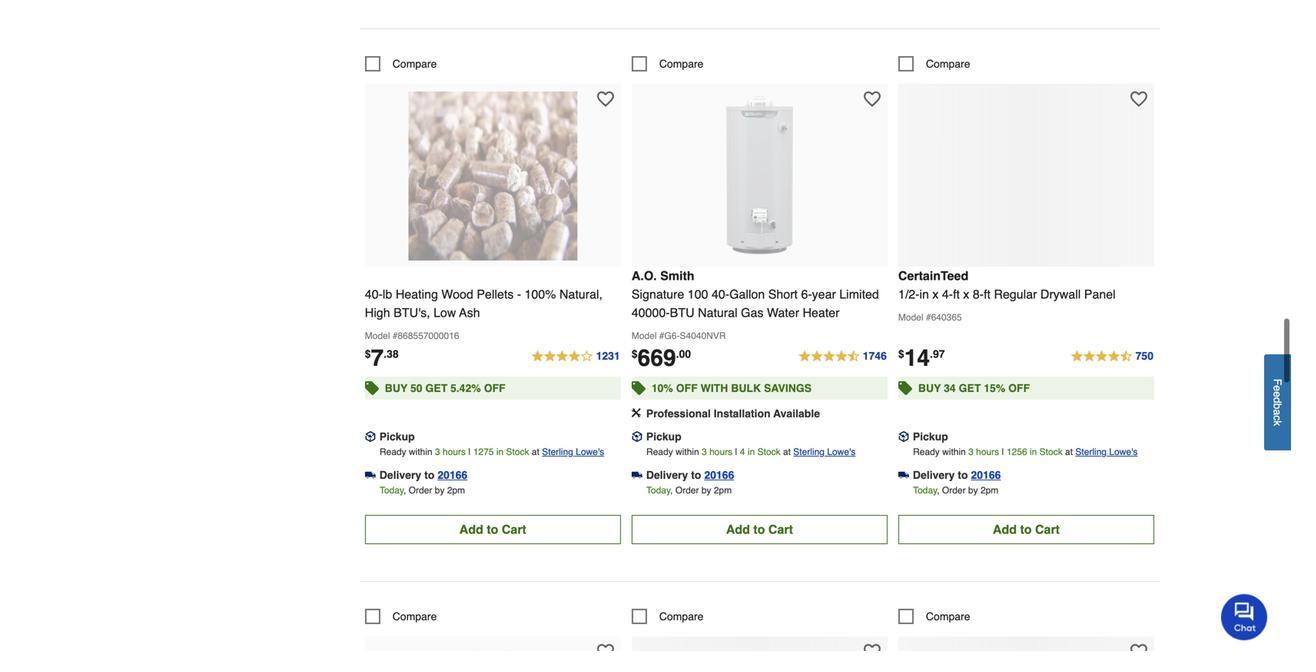 Task type: vqa. For each thing, say whether or not it's contained in the screenshot.
the Sta- related to $ 12 . 48
no



Task type: describe. For each thing, give the bounding box(es) containing it.
at for 1275
[[532, 447, 540, 457]]

add to cart for first 'add to cart' button from left
[[460, 522, 526, 536]]

10%
[[652, 382, 673, 394]]

2 x from the left
[[964, 287, 970, 301]]

installation
[[714, 407, 771, 420]]

heater
[[803, 305, 840, 320]]

truck filled image for ready within 3 hours | 4 in stock at sterling lowe's
[[632, 470, 643, 480]]

available
[[774, 407, 820, 420]]

order for ready within 3 hours | 4 in stock at sterling lowe's
[[676, 485, 699, 496]]

btu's,
[[394, 305, 430, 320]]

| for 1275
[[468, 447, 471, 457]]

50
[[410, 382, 422, 394]]

40000-
[[632, 305, 670, 320]]

bulk
[[731, 382, 761, 394]]

34
[[944, 382, 956, 394]]

, for ready within 3 hours | 1275 in stock at sterling lowe's
[[404, 485, 406, 496]]

stock for 4
[[758, 447, 781, 457]]

14
[[905, 345, 930, 371]]

ready for ready within 3 hours | 1275 in stock at sterling lowe's
[[380, 447, 406, 457]]

4.5 stars image for 14
[[1071, 347, 1155, 366]]

add to cart for second 'add to cart' button from left
[[726, 522, 793, 536]]

20166 button for 1275
[[438, 467, 468, 483]]

5.42%
[[451, 382, 481, 394]]

tag filled image
[[632, 377, 646, 399]]

professional
[[646, 407, 711, 420]]

sterling lowe's button for ready within 3 hours | 4 in stock at sterling lowe's
[[794, 444, 856, 460]]

lb
[[383, 287, 392, 301]]

ready for ready within 3 hours | 4 in stock at sterling lowe's
[[647, 447, 673, 457]]

1 ft from the left
[[953, 287, 960, 301]]

sterling for ready within 3 hours | 1256 in stock at sterling lowe's
[[1076, 447, 1107, 457]]

868557000016
[[398, 330, 459, 341]]

0 horizontal spatial #
[[393, 330, 398, 341]]

in inside certainteed 1/2-in x 4-ft x 8-ft regular drywall panel
[[920, 287, 929, 301]]

limited
[[840, 287, 879, 301]]

1256
[[1007, 447, 1028, 457]]

4
[[740, 447, 745, 457]]

750 button
[[1071, 347, 1155, 366]]

delivery for ready within 3 hours | 1275 in stock at sterling lowe's
[[380, 469, 421, 481]]

in for ready within 3 hours | 1256 in stock at sterling lowe's
[[1030, 447, 1037, 457]]

| for 1256
[[1002, 447, 1004, 457]]

1000213649 element
[[365, 609, 437, 624]]

1746 button
[[798, 347, 888, 366]]

assembly image
[[632, 408, 641, 417]]

1231
[[596, 350, 620, 362]]

| for 4
[[735, 447, 738, 457]]

signature
[[632, 287, 684, 301]]

$ for 7
[[365, 348, 371, 360]]

certainteed
[[899, 269, 969, 283]]

1000550939 element
[[899, 609, 971, 624]]

short
[[769, 287, 798, 301]]

today for ready within 3 hours | 1275 in stock at sterling lowe's
[[380, 485, 404, 496]]

model for 1/2-in x 4-ft x 8-ft regular drywall panel
[[899, 312, 924, 323]]

buy for 14
[[919, 382, 941, 394]]

cart for second 'add to cart' button from left
[[769, 522, 793, 536]]

drywall
[[1041, 287, 1081, 301]]

ready within 3 hours | 1256 in stock at sterling lowe's
[[913, 447, 1138, 457]]

stock for 1256
[[1040, 447, 1063, 457]]

ready for ready within 3 hours | 1256 in stock at sterling lowe's
[[913, 447, 940, 457]]

1002992798 element
[[899, 56, 971, 71]]

off for 7
[[484, 382, 506, 394]]

2pm for 1275
[[447, 485, 465, 496]]

hours for 1256
[[976, 447, 999, 457]]

2 e from the top
[[1272, 391, 1284, 397]]

.97
[[930, 348, 945, 360]]

4.5 stars image for 669
[[798, 347, 888, 366]]

panel
[[1084, 287, 1116, 301]]

truck filled image
[[365, 470, 376, 480]]

today , order by 2pm for ready within 3 hours | 4 in stock at sterling lowe's
[[647, 485, 732, 496]]

actual price $7.38 element
[[365, 345, 399, 371]]

4 stars image
[[531, 347, 621, 366]]

pickup for ready within 3 hours | 1275 in stock at sterling lowe's
[[380, 430, 415, 443]]

stock for 1275
[[506, 447, 529, 457]]

ready within 3 hours | 4 in stock at sterling lowe's
[[647, 447, 856, 457]]

hours for 4
[[710, 447, 733, 457]]

15%
[[984, 382, 1006, 394]]

high
[[365, 305, 390, 320]]

today for ready within 3 hours | 1256 in stock at sterling lowe's
[[913, 485, 938, 496]]

low
[[434, 305, 456, 320]]

with
[[701, 382, 728, 394]]

1746
[[863, 350, 887, 362]]

compare for the '1000542609' element
[[659, 58, 704, 70]]

cart for first 'add to cart' button from left
[[502, 522, 526, 536]]

$ 7 .38
[[365, 345, 399, 371]]

smith
[[660, 269, 695, 283]]

professional installation available
[[646, 407, 820, 420]]

3 for 1275
[[435, 447, 440, 457]]

order for ready within 3 hours | 1275 in stock at sterling lowe's
[[409, 485, 432, 496]]

g6-
[[665, 330, 680, 341]]

$ 14 .97
[[899, 345, 945, 371]]

2 off from the left
[[676, 382, 698, 394]]

actual price $14.97 element
[[899, 345, 945, 371]]

compare for 1002992798 element
[[926, 58, 971, 70]]

a.o. smith signature 100 40-gallons tall 6-year limited warranty 4500-watt double element electric water heater image
[[408, 644, 578, 651]]

, for ready within 3 hours | 1256 in stock at sterling lowe's
[[938, 485, 940, 496]]

b
[[1272, 403, 1284, 409]]

1 e from the top
[[1272, 385, 1284, 391]]

pickup image for ready within 3 hours | 1256 in stock at sterling lowe's
[[899, 431, 909, 442]]

3 for 1256
[[969, 447, 974, 457]]

k
[[1272, 421, 1284, 426]]

pickup for ready within 3 hours | 4 in stock at sterling lowe's
[[646, 430, 682, 443]]

cart for 1st 'add to cart' button from the right
[[1035, 522, 1060, 536]]

100
[[688, 287, 708, 301]]

6-
[[801, 287, 812, 301]]

20166 for 4
[[704, 469, 734, 481]]

, for ready within 3 hours | 4 in stock at sterling lowe's
[[671, 485, 673, 496]]

40-lb heating wood pellets - 100% natural, high btu's, low ash link
[[365, 269, 621, 322]]

lowe's for ready within 3 hours | 1256 in stock at sterling lowe's
[[1110, 447, 1138, 457]]

natural
[[698, 305, 738, 320]]

a
[[1272, 409, 1284, 415]]

2 add to cart button from the left
[[632, 515, 888, 544]]

at for 4
[[783, 447, 791, 457]]

1231 button
[[531, 347, 621, 366]]

order for ready within 3 hours | 1256 in stock at sterling lowe's
[[942, 485, 966, 496]]

actual price $669.00 element
[[632, 345, 691, 371]]

0 horizontal spatial model
[[365, 330, 390, 341]]



Task type: locate. For each thing, give the bounding box(es) containing it.
x left the 8-
[[964, 287, 970, 301]]

1 delivery to 20166 from the left
[[380, 469, 468, 481]]

gallon
[[730, 287, 765, 301]]

2 horizontal spatial ,
[[938, 485, 940, 496]]

in for ready within 3 hours | 1275 in stock at sterling lowe's
[[496, 447, 504, 457]]

3 ready from the left
[[913, 447, 940, 457]]

wood
[[442, 287, 473, 301]]

2 lowe's from the left
[[827, 447, 856, 457]]

2 horizontal spatial delivery
[[913, 469, 955, 481]]

2 horizontal spatial hours
[[976, 447, 999, 457]]

1 horizontal spatial ready
[[647, 447, 673, 457]]

0 horizontal spatial tag filled image
[[365, 377, 379, 399]]

1 20166 button from the left
[[438, 467, 468, 483]]

2 3 from the left
[[702, 447, 707, 457]]

3 lowe's from the left
[[1110, 447, 1138, 457]]

stock right 4
[[758, 447, 781, 457]]

compare inside 3394032 element
[[659, 610, 704, 623]]

0 horizontal spatial truck filled image
[[632, 470, 643, 480]]

$ left .38
[[365, 348, 371, 360]]

.00
[[676, 348, 691, 360]]

today , order by 2pm for ready within 3 hours | 1275 in stock at sterling lowe's
[[380, 485, 465, 496]]

40- inside a.o. smith signature 100 40-gallon short 6-year limited 40000-btu natural gas water heater
[[712, 287, 730, 301]]

-
[[517, 287, 521, 301]]

buy
[[385, 382, 408, 394], [919, 382, 941, 394]]

within for ready within 3 hours | 4 in stock at sterling lowe's
[[676, 447, 699, 457]]

pickup right pickup icon at bottom left
[[646, 430, 682, 443]]

sterling lowe's button for ready within 3 hours | 1275 in stock at sterling lowe's
[[542, 444, 604, 460]]

1 add to cart button from the left
[[365, 515, 621, 544]]

2 20166 button from the left
[[704, 467, 734, 483]]

delivery to 20166 for ready within 3 hours | 1275 in stock at sterling lowe's
[[380, 469, 468, 481]]

1 order from the left
[[409, 485, 432, 496]]

5001965889 element
[[365, 56, 437, 71]]

1 stock from the left
[[506, 447, 529, 457]]

0 horizontal spatial buy
[[385, 382, 408, 394]]

1 within from the left
[[409, 447, 433, 457]]

2 ready from the left
[[647, 447, 673, 457]]

1 at from the left
[[532, 447, 540, 457]]

ready within 3 hours | 1275 in stock at sterling lowe's
[[380, 447, 604, 457]]

1 horizontal spatial cart
[[769, 522, 793, 536]]

ready
[[380, 447, 406, 457], [647, 447, 673, 457], [913, 447, 940, 457]]

get for 7
[[425, 382, 448, 394]]

by down ready within 3 hours | 4 in stock at sterling lowe's
[[702, 485, 711, 496]]

pickup down 50
[[380, 430, 415, 443]]

model # g6-s4040nvr
[[632, 330, 726, 341]]

0 horizontal spatial $
[[365, 348, 371, 360]]

savings
[[764, 382, 812, 394]]

pellets
[[477, 287, 514, 301]]

by down the 'ready within 3 hours | 1275 in stock at sterling lowe's'
[[435, 485, 445, 496]]

3 by from the left
[[969, 485, 978, 496]]

2 horizontal spatial 3
[[969, 447, 974, 457]]

2 horizontal spatial at
[[1065, 447, 1073, 457]]

compare for 1000213649 element
[[393, 610, 437, 623]]

1 horizontal spatial 2pm
[[714, 485, 732, 496]]

1 today , order by 2pm from the left
[[380, 485, 465, 496]]

1 sterling from the left
[[542, 447, 573, 457]]

2 $ from the left
[[632, 348, 638, 360]]

$ inside $ 7 .38
[[365, 348, 371, 360]]

heating
[[396, 287, 438, 301]]

4.5 stars image down panel
[[1071, 347, 1155, 366]]

lowe's for ready within 3 hours | 4 in stock at sterling lowe's
[[827, 447, 856, 457]]

1 20166 from the left
[[438, 469, 468, 481]]

e up "b"
[[1272, 391, 1284, 397]]

1 horizontal spatial sterling lowe's button
[[794, 444, 856, 460]]

1 today from the left
[[380, 485, 404, 496]]

1 horizontal spatial at
[[783, 447, 791, 457]]

1 horizontal spatial delivery to 20166
[[646, 469, 734, 481]]

3 cart from the left
[[1035, 522, 1060, 536]]

1 horizontal spatial pickup
[[646, 430, 682, 443]]

2 horizontal spatial by
[[969, 485, 978, 496]]

pickup
[[380, 430, 415, 443], [646, 430, 682, 443], [913, 430, 948, 443]]

0 horizontal spatial ft
[[953, 287, 960, 301]]

1 tag filled image from the left
[[365, 377, 379, 399]]

0 horizontal spatial pickup
[[380, 430, 415, 443]]

0 horizontal spatial off
[[484, 382, 506, 394]]

ft left the 8-
[[953, 287, 960, 301]]

c
[[1272, 415, 1284, 421]]

2 horizontal spatial sterling
[[1076, 447, 1107, 457]]

hours left 1256
[[976, 447, 999, 457]]

pickup image for ready within 3 hours | 1275 in stock at sterling lowe's
[[365, 431, 376, 442]]

0 horizontal spatial 20166
[[438, 469, 468, 481]]

e
[[1272, 385, 1284, 391], [1272, 391, 1284, 397]]

2 delivery to 20166 from the left
[[646, 469, 734, 481]]

2 sterling lowe's button from the left
[[794, 444, 856, 460]]

1 horizontal spatial pickup image
[[899, 431, 909, 442]]

2pm for 4
[[714, 485, 732, 496]]

compare inside the 1000550939 "element"
[[926, 610, 971, 623]]

3 left 1256
[[969, 447, 974, 457]]

add to cart
[[460, 522, 526, 536], [726, 522, 793, 536], [993, 522, 1060, 536]]

today for ready within 3 hours | 4 in stock at sterling lowe's
[[647, 485, 671, 496]]

20166
[[438, 469, 468, 481], [704, 469, 734, 481], [971, 469, 1001, 481]]

1 lowe's from the left
[[576, 447, 604, 457]]

1 horizontal spatial truck filled image
[[899, 470, 909, 480]]

in down certainteed
[[920, 287, 929, 301]]

model down 1/2-
[[899, 312, 924, 323]]

0 horizontal spatial hours
[[443, 447, 466, 457]]

20166 button down ready within 3 hours | 1256 in stock at sterling lowe's
[[971, 467, 1001, 483]]

4.5 stars image containing 1746
[[798, 347, 888, 366]]

0 horizontal spatial by
[[435, 485, 445, 496]]

by for 1275
[[435, 485, 445, 496]]

buy 50 get 5.42% off
[[385, 382, 506, 394]]

within down professional
[[676, 447, 699, 457]]

.38
[[384, 348, 399, 360]]

2 | from the left
[[735, 447, 738, 457]]

buy 34 get 15% off
[[919, 382, 1030, 394]]

get for 14
[[959, 382, 981, 394]]

model up the 7
[[365, 330, 390, 341]]

1 horizontal spatial add to cart
[[726, 522, 793, 536]]

2 cart from the left
[[769, 522, 793, 536]]

$ right the "1231"
[[632, 348, 638, 360]]

delivery to 20166 for ready within 3 hours | 1256 in stock at sterling lowe's
[[913, 469, 1001, 481]]

2 buy from the left
[[919, 382, 941, 394]]

2 within from the left
[[676, 447, 699, 457]]

2 , from the left
[[671, 485, 673, 496]]

lowe's
[[576, 447, 604, 457], [827, 447, 856, 457], [1110, 447, 1138, 457]]

hours left 4
[[710, 447, 733, 457]]

2 truck filled image from the left
[[899, 470, 909, 480]]

$ inside $ 14 .97
[[899, 348, 905, 360]]

0 horizontal spatial 20166 button
[[438, 467, 468, 483]]

delivery to 20166 down ready within 3 hours | 1256 in stock at sterling lowe's
[[913, 469, 1001, 481]]

3 3 from the left
[[969, 447, 974, 457]]

certainteed 1/2-in x 4-ft x 8-ft regular drywall panel
[[899, 269, 1116, 301]]

2 horizontal spatial off
[[1009, 382, 1030, 394]]

1 horizontal spatial within
[[676, 447, 699, 457]]

2 horizontal spatial today , order by 2pm
[[913, 485, 999, 496]]

2 20166 from the left
[[704, 469, 734, 481]]

cart
[[502, 522, 526, 536], [769, 522, 793, 536], [1035, 522, 1060, 536]]

delivery to 20166 down professional
[[646, 469, 734, 481]]

compare for the 1000550939 "element"
[[926, 610, 971, 623]]

3 delivery from the left
[[913, 469, 955, 481]]

2 horizontal spatial stock
[[1040, 447, 1063, 457]]

to
[[424, 469, 435, 481], [691, 469, 701, 481], [958, 469, 968, 481], [487, 522, 498, 536], [754, 522, 765, 536], [1020, 522, 1032, 536]]

2pm down ready within 3 hours | 4 in stock at sterling lowe's
[[714, 485, 732, 496]]

640365
[[931, 312, 962, 323]]

0 horizontal spatial delivery to 20166
[[380, 469, 468, 481]]

at right 1275
[[532, 447, 540, 457]]

1 horizontal spatial hours
[[710, 447, 733, 457]]

model down 40000-
[[632, 330, 657, 341]]

3 delivery to 20166 from the left
[[913, 469, 1001, 481]]

3394032 element
[[632, 609, 704, 624]]

2 by from the left
[[702, 485, 711, 496]]

2 delivery from the left
[[646, 469, 688, 481]]

tag filled image down the 7
[[365, 377, 379, 399]]

1 pickup image from the left
[[365, 431, 376, 442]]

sterling for ready within 3 hours | 4 in stock at sterling lowe's
[[794, 447, 825, 457]]

2 pickup from the left
[[646, 430, 682, 443]]

3 add from the left
[[993, 522, 1017, 536]]

1 horizontal spatial today
[[647, 485, 671, 496]]

delivery to 20166
[[380, 469, 468, 481], [646, 469, 734, 481], [913, 469, 1001, 481]]

0 horizontal spatial within
[[409, 447, 433, 457]]

pickup image
[[365, 431, 376, 442], [899, 431, 909, 442]]

e up "d"
[[1272, 385, 1284, 391]]

2 horizontal spatial 2pm
[[981, 485, 999, 496]]

undefined 40-lb heating wood pellets - 100% natural, high btu's, low ash image
[[408, 91, 578, 260]]

add for second 'add to cart' button from left
[[726, 522, 750, 536]]

2 4.5 stars image from the left
[[1071, 347, 1155, 366]]

0 horizontal spatial add
[[460, 522, 483, 536]]

1 horizontal spatial 20166
[[704, 469, 734, 481]]

100%
[[525, 287, 556, 301]]

2pm down ready within 3 hours | 1256 in stock at sterling lowe's
[[981, 485, 999, 496]]

sterling right 1275
[[542, 447, 573, 457]]

20166 button
[[438, 467, 468, 483], [704, 467, 734, 483], [971, 467, 1001, 483]]

sterling down available
[[794, 447, 825, 457]]

1 horizontal spatial x
[[964, 287, 970, 301]]

# up $ 669 .00
[[659, 330, 665, 341]]

tag filled image
[[365, 377, 379, 399], [899, 377, 912, 399]]

1 hours from the left
[[443, 447, 466, 457]]

1 horizontal spatial $
[[632, 348, 638, 360]]

2 horizontal spatial within
[[943, 447, 966, 457]]

3 , from the left
[[938, 485, 940, 496]]

1 add to cart from the left
[[460, 522, 526, 536]]

0 horizontal spatial sterling
[[542, 447, 573, 457]]

2 tag filled image from the left
[[899, 377, 912, 399]]

1 sterling lowe's button from the left
[[542, 444, 604, 460]]

40- up the high
[[365, 287, 383, 301]]

2 stock from the left
[[758, 447, 781, 457]]

1 horizontal spatial add
[[726, 522, 750, 536]]

1 pickup from the left
[[380, 430, 415, 443]]

s4040nvr
[[680, 330, 726, 341]]

2 sterling from the left
[[794, 447, 825, 457]]

buy left 50
[[385, 382, 408, 394]]

d
[[1272, 397, 1284, 403]]

delivery for ready within 3 hours | 4 in stock at sterling lowe's
[[646, 469, 688, 481]]

2 order from the left
[[676, 485, 699, 496]]

0 horizontal spatial 4.5 stars image
[[798, 347, 888, 366]]

3 today from the left
[[913, 485, 938, 496]]

0 horizontal spatial add to cart
[[460, 522, 526, 536]]

buy left 34
[[919, 382, 941, 394]]

20166 button for 4
[[704, 467, 734, 483]]

1 horizontal spatial #
[[659, 330, 665, 341]]

stock right 1275
[[506, 447, 529, 457]]

model # 868557000016
[[365, 330, 459, 341]]

hours left 1275
[[443, 447, 466, 457]]

$ for 669
[[632, 348, 638, 360]]

0 horizontal spatial at
[[532, 447, 540, 457]]

1 horizontal spatial order
[[676, 485, 699, 496]]

buy for 7
[[385, 382, 408, 394]]

year
[[812, 287, 836, 301]]

x left 4-
[[933, 287, 939, 301]]

stock
[[506, 447, 529, 457], [758, 447, 781, 457], [1040, 447, 1063, 457]]

truck filled image for ready within 3 hours | 1256 in stock at sterling lowe's
[[899, 470, 909, 480]]

|
[[468, 447, 471, 457], [735, 447, 738, 457], [1002, 447, 1004, 457]]

compare inside 1002992798 element
[[926, 58, 971, 70]]

,
[[404, 485, 406, 496], [671, 485, 673, 496], [938, 485, 940, 496]]

| left 1275
[[468, 447, 471, 457]]

add
[[460, 522, 483, 536], [726, 522, 750, 536], [993, 522, 1017, 536]]

0 horizontal spatial 40-
[[365, 287, 383, 301]]

1 delivery from the left
[[380, 469, 421, 481]]

1 horizontal spatial 4.5 stars image
[[1071, 347, 1155, 366]]

20166 for 1275
[[438, 469, 468, 481]]

1 horizontal spatial sterling
[[794, 447, 825, 457]]

pickup for ready within 3 hours | 1256 in stock at sterling lowe's
[[913, 430, 948, 443]]

delivery for ready within 3 hours | 1256 in stock at sterling lowe's
[[913, 469, 955, 481]]

f e e d b a c k
[[1272, 379, 1284, 426]]

1 get from the left
[[425, 382, 448, 394]]

off for 14
[[1009, 382, 1030, 394]]

2 add to cart from the left
[[726, 522, 793, 536]]

off right 5.42%
[[484, 382, 506, 394]]

1 4.5 stars image from the left
[[798, 347, 888, 366]]

pickup image
[[632, 431, 643, 442]]

2 get from the left
[[959, 382, 981, 394]]

# up .38
[[393, 330, 398, 341]]

2 horizontal spatial 20166 button
[[971, 467, 1001, 483]]

3 left 1275
[[435, 447, 440, 457]]

3 pickup from the left
[[913, 430, 948, 443]]

2pm for 1256
[[981, 485, 999, 496]]

0 horizontal spatial 2pm
[[447, 485, 465, 496]]

1 truck filled image from the left
[[632, 470, 643, 480]]

3 20166 button from the left
[[971, 467, 1001, 483]]

stock right 1256
[[1040, 447, 1063, 457]]

20166 button down ready within 3 hours | 4 in stock at sterling lowe's
[[704, 467, 734, 483]]

$ inside $ 669 .00
[[632, 348, 638, 360]]

by
[[435, 485, 445, 496], [702, 485, 711, 496], [969, 485, 978, 496]]

add to cart for 1st 'add to cart' button from the right
[[993, 522, 1060, 536]]

sterling
[[542, 447, 573, 457], [794, 447, 825, 457], [1076, 447, 1107, 457]]

0 horizontal spatial pickup image
[[365, 431, 376, 442]]

# up the .97
[[926, 312, 931, 323]]

heart outline image
[[864, 91, 881, 108], [1131, 91, 1148, 108], [597, 643, 614, 651], [864, 643, 881, 651], [1131, 643, 1148, 651]]

3 2pm from the left
[[981, 485, 999, 496]]

tag filled image down 14
[[899, 377, 912, 399]]

a.o. smith signature 100 40-gallon short 6-year limited 40000-btu natural gas water heater image
[[675, 91, 844, 260]]

20166 for 1256
[[971, 469, 1001, 481]]

20166 down ready within 3 hours | 4 in stock at sterling lowe's
[[704, 469, 734, 481]]

1 horizontal spatial ft
[[984, 287, 991, 301]]

3 for 4
[[702, 447, 707, 457]]

today , order by 2pm for ready within 3 hours | 1256 in stock at sterling lowe's
[[913, 485, 999, 496]]

40-lb heating wood pellets - 100% natural, high btu's, low ash
[[365, 287, 603, 320]]

1 horizontal spatial 40-
[[712, 287, 730, 301]]

chat invite button image
[[1222, 593, 1268, 640]]

1 cart from the left
[[502, 522, 526, 536]]

40-
[[365, 287, 383, 301], [712, 287, 730, 301]]

1 horizontal spatial stock
[[758, 447, 781, 457]]

by down ready within 3 hours | 1256 in stock at sterling lowe's
[[969, 485, 978, 496]]

in
[[920, 287, 929, 301], [496, 447, 504, 457], [748, 447, 755, 457], [1030, 447, 1037, 457]]

2 horizontal spatial order
[[942, 485, 966, 496]]

2 ft from the left
[[984, 287, 991, 301]]

2 horizontal spatial pickup
[[913, 430, 948, 443]]

compare inside 1000213649 element
[[393, 610, 437, 623]]

2 horizontal spatial #
[[926, 312, 931, 323]]

8-
[[973, 287, 984, 301]]

f
[[1272, 379, 1284, 385]]

3 today , order by 2pm from the left
[[913, 485, 999, 496]]

within left 1256
[[943, 447, 966, 457]]

compare inside the '1000542609' element
[[659, 58, 704, 70]]

in right 4
[[748, 447, 755, 457]]

0 horizontal spatial ready
[[380, 447, 406, 457]]

truck filled image
[[632, 470, 643, 480], [899, 470, 909, 480]]

pickup down 34
[[913, 430, 948, 443]]

0 horizontal spatial ,
[[404, 485, 406, 496]]

1 horizontal spatial ,
[[671, 485, 673, 496]]

20166 down the 'ready within 3 hours | 1275 in stock at sterling lowe's'
[[438, 469, 468, 481]]

1 horizontal spatial today , order by 2pm
[[647, 485, 732, 496]]

btu
[[670, 305, 695, 320]]

40- up natural
[[712, 287, 730, 301]]

gas
[[741, 305, 764, 320]]

sterling right 1256
[[1076, 447, 1107, 457]]

heart outline image
[[597, 91, 614, 108]]

2 40- from the left
[[712, 287, 730, 301]]

1 horizontal spatial 3
[[702, 447, 707, 457]]

within for ready within 3 hours | 1256 in stock at sterling lowe's
[[943, 447, 966, 457]]

ft left regular
[[984, 287, 991, 301]]

10% off with bulk savings
[[652, 382, 812, 394]]

hours for 1275
[[443, 447, 466, 457]]

0 horizontal spatial add to cart button
[[365, 515, 621, 544]]

3 order from the left
[[942, 485, 966, 496]]

delivery to 20166 right truck filled image
[[380, 469, 468, 481]]

40- inside 40-lb heating wood pellets - 100% natural, high btu's, low ash
[[365, 287, 383, 301]]

20166 button down the 'ready within 3 hours | 1275 in stock at sterling lowe's'
[[438, 467, 468, 483]]

0 horizontal spatial today
[[380, 485, 404, 496]]

0 horizontal spatial cart
[[502, 522, 526, 536]]

at down available
[[783, 447, 791, 457]]

1 2pm from the left
[[447, 485, 465, 496]]

1 40- from the left
[[365, 287, 383, 301]]

1 , from the left
[[404, 485, 406, 496]]

2 horizontal spatial sterling lowe's button
[[1076, 444, 1138, 460]]

0 horizontal spatial x
[[933, 287, 939, 301]]

2pm
[[447, 485, 465, 496], [714, 485, 732, 496], [981, 485, 999, 496]]

1 buy from the left
[[385, 382, 408, 394]]

1 horizontal spatial add to cart button
[[632, 515, 888, 544]]

1275
[[473, 447, 494, 457]]

# for a.o. smith signature 100 40-gallon short 6-year limited 40000-btu natural gas water heater
[[659, 330, 665, 341]]

sterling for ready within 3 hours | 1275 in stock at sterling lowe's
[[542, 447, 573, 457]]

sterling lowe's button for ready within 3 hours | 1256 in stock at sterling lowe's
[[1076, 444, 1138, 460]]

0 horizontal spatial get
[[425, 382, 448, 394]]

0 horizontal spatial today , order by 2pm
[[380, 485, 465, 496]]

2 pickup image from the left
[[899, 431, 909, 442]]

3 20166 from the left
[[971, 469, 1001, 481]]

20166 button for 1256
[[971, 467, 1001, 483]]

0 horizontal spatial lowe's
[[576, 447, 604, 457]]

2 horizontal spatial ready
[[913, 447, 940, 457]]

3 $ from the left
[[899, 348, 905, 360]]

within left 1275
[[409, 447, 433, 457]]

3 add to cart from the left
[[993, 522, 1060, 536]]

off right 10% at the bottom
[[676, 382, 698, 394]]

2 horizontal spatial cart
[[1035, 522, 1060, 536]]

2 horizontal spatial model
[[899, 312, 924, 323]]

3 hours from the left
[[976, 447, 999, 457]]

$ 669 .00
[[632, 345, 691, 371]]

$ right 1746
[[899, 348, 905, 360]]

3 left 4
[[702, 447, 707, 457]]

0 horizontal spatial |
[[468, 447, 471, 457]]

1 3 from the left
[[435, 447, 440, 457]]

1 horizontal spatial model
[[632, 330, 657, 341]]

2 horizontal spatial delivery to 20166
[[913, 469, 1001, 481]]

1000542609 element
[[632, 56, 704, 71]]

2pm down the 'ready within 3 hours | 1275 in stock at sterling lowe's'
[[447, 485, 465, 496]]

in right 1275
[[496, 447, 504, 457]]

2 horizontal spatial add to cart button
[[899, 515, 1155, 544]]

a.o.
[[632, 269, 657, 283]]

1 $ from the left
[[365, 348, 371, 360]]

1 | from the left
[[468, 447, 471, 457]]

2 today , order by 2pm from the left
[[647, 485, 732, 496]]

in for ready within 3 hours | 4 in stock at sterling lowe's
[[748, 447, 755, 457]]

1 x from the left
[[933, 287, 939, 301]]

2 today from the left
[[647, 485, 671, 496]]

2 hours from the left
[[710, 447, 733, 457]]

4-
[[942, 287, 953, 301]]

2 add from the left
[[726, 522, 750, 536]]

lowe's for ready within 3 hours | 1275 in stock at sterling lowe's
[[576, 447, 604, 457]]

| left 1256
[[1002, 447, 1004, 457]]

tag filled image for 7
[[365, 377, 379, 399]]

1 horizontal spatial 20166 button
[[704, 467, 734, 483]]

3 within from the left
[[943, 447, 966, 457]]

4.5 stars image
[[798, 347, 888, 366], [1071, 347, 1155, 366]]

water
[[767, 305, 799, 320]]

off
[[484, 382, 506, 394], [676, 382, 698, 394], [1009, 382, 1030, 394]]

1/2-
[[899, 287, 920, 301]]

3 | from the left
[[1002, 447, 1004, 457]]

1 ready from the left
[[380, 447, 406, 457]]

add to cart button
[[365, 515, 621, 544], [632, 515, 888, 544], [899, 515, 1155, 544]]

3 at from the left
[[1065, 447, 1073, 457]]

1 horizontal spatial delivery
[[646, 469, 688, 481]]

model # 640365
[[899, 312, 962, 323]]

3
[[435, 447, 440, 457], [702, 447, 707, 457], [969, 447, 974, 457]]

at for 1256
[[1065, 447, 1073, 457]]

delivery to 20166 for ready within 3 hours | 4 in stock at sterling lowe's
[[646, 469, 734, 481]]

0 horizontal spatial delivery
[[380, 469, 421, 481]]

1 horizontal spatial by
[[702, 485, 711, 496]]

3 sterling lowe's button from the left
[[1076, 444, 1138, 460]]

in right 1256
[[1030, 447, 1037, 457]]

2 at from the left
[[783, 447, 791, 457]]

2 horizontal spatial 20166
[[971, 469, 1001, 481]]

today
[[380, 485, 404, 496], [647, 485, 671, 496], [913, 485, 938, 496]]

get right 50
[[425, 382, 448, 394]]

# for certainteed 1/2-in x 4-ft x 8-ft regular drywall panel
[[926, 312, 931, 323]]

add for first 'add to cart' button from left
[[460, 522, 483, 536]]

750
[[1136, 350, 1154, 362]]

0 horizontal spatial 3
[[435, 447, 440, 457]]

0 horizontal spatial sterling lowe's button
[[542, 444, 604, 460]]

1 horizontal spatial off
[[676, 382, 698, 394]]

3 off from the left
[[1009, 382, 1030, 394]]

20166 down ready within 3 hours | 1256 in stock at sterling lowe's
[[971, 469, 1001, 481]]

compare inside '5001965889' element
[[393, 58, 437, 70]]

today , order by 2pm
[[380, 485, 465, 496], [647, 485, 732, 496], [913, 485, 999, 496]]

at right 1256
[[1065, 447, 1073, 457]]

0 horizontal spatial order
[[409, 485, 432, 496]]

2 horizontal spatial lowe's
[[1110, 447, 1138, 457]]

model for signature 100 40-gallon short 6-year limited 40000-btu natural gas water heater
[[632, 330, 657, 341]]

compare for 3394032 element
[[659, 610, 704, 623]]

off right 15%
[[1009, 382, 1030, 394]]

669
[[638, 345, 676, 371]]

4.5 stars image down heater
[[798, 347, 888, 366]]

2 horizontal spatial add to cart
[[993, 522, 1060, 536]]

3 stock from the left
[[1040, 447, 1063, 457]]

tag filled image for 14
[[899, 377, 912, 399]]

a.o. smith signature 100 40-gallon short 6-year limited 40000-btu natural gas water heater
[[632, 269, 879, 320]]

model
[[899, 312, 924, 323], [365, 330, 390, 341], [632, 330, 657, 341]]

1 off from the left
[[484, 382, 506, 394]]

by for 1256
[[969, 485, 978, 496]]

add for 1st 'add to cart' button from the right
[[993, 522, 1017, 536]]

4.5 stars image containing 750
[[1071, 347, 1155, 366]]

1 by from the left
[[435, 485, 445, 496]]

by for 4
[[702, 485, 711, 496]]

f e e d b a c k button
[[1265, 355, 1291, 451]]

| left 4
[[735, 447, 738, 457]]

7
[[371, 345, 384, 371]]

within for ready within 3 hours | 1275 in stock at sterling lowe's
[[409, 447, 433, 457]]

natural,
[[560, 287, 603, 301]]

3 sterling from the left
[[1076, 447, 1107, 457]]

3 add to cart button from the left
[[899, 515, 1155, 544]]

within
[[409, 447, 433, 457], [676, 447, 699, 457], [943, 447, 966, 457]]

0 horizontal spatial stock
[[506, 447, 529, 457]]

2 horizontal spatial add
[[993, 522, 1017, 536]]

1 add from the left
[[460, 522, 483, 536]]

compare for '5001965889' element
[[393, 58, 437, 70]]

1 horizontal spatial get
[[959, 382, 981, 394]]

regular
[[994, 287, 1037, 301]]

get right 34
[[959, 382, 981, 394]]

$ for 14
[[899, 348, 905, 360]]

1 horizontal spatial lowe's
[[827, 447, 856, 457]]

2 horizontal spatial |
[[1002, 447, 1004, 457]]

1 horizontal spatial |
[[735, 447, 738, 457]]

ash
[[459, 305, 480, 320]]



